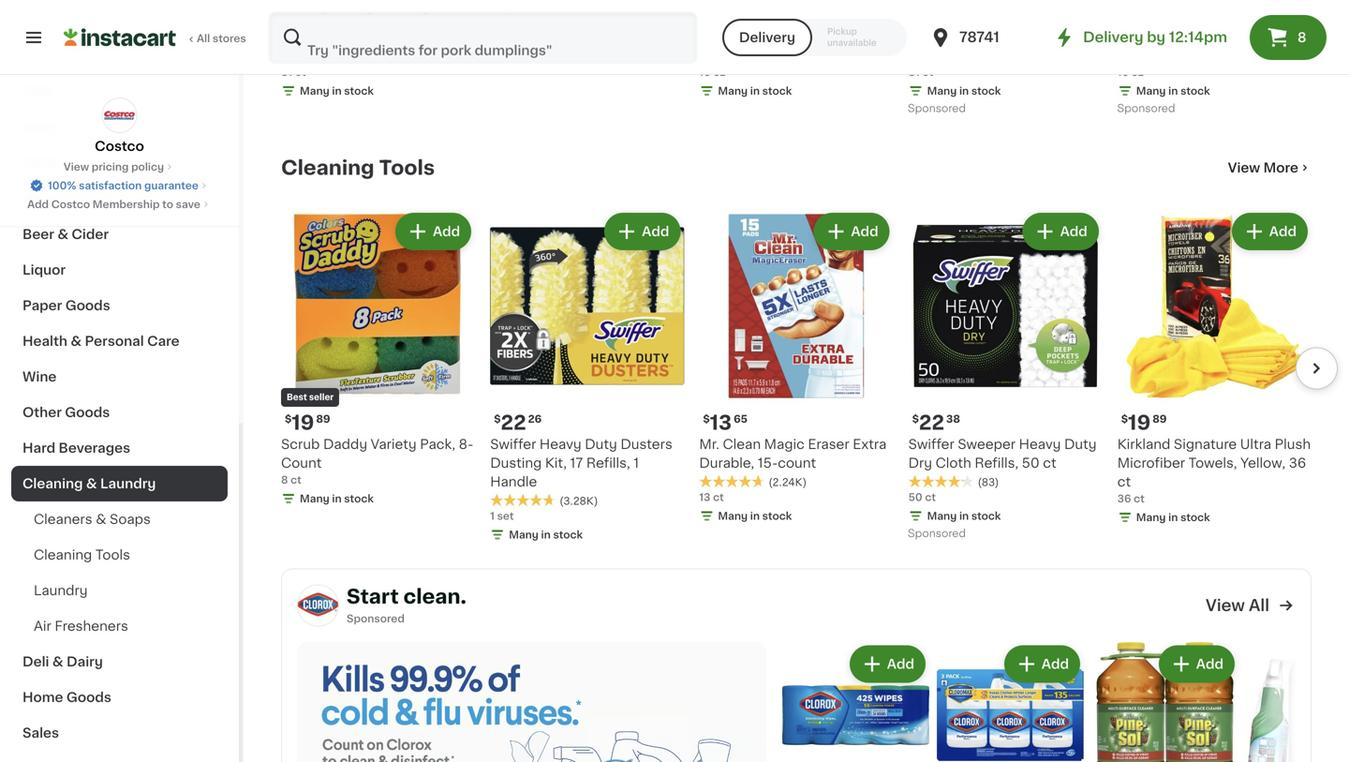 Task type: vqa. For each thing, say whether or not it's contained in the screenshot.
the top of
no



Task type: describe. For each thing, give the bounding box(es) containing it.
dishwasher inside product group
[[909, 13, 986, 26]]

65
[[734, 414, 748, 424]]

many in stock down kirkland signature dishwasher pacs, 115 ct
[[509, 50, 583, 60]]

1 plus from the left
[[404, 0, 432, 7]]

1 81 ct from the left
[[281, 67, 306, 77]]

dawn ultra platinum powerwash dish spray, fresh scent, 16 fl oz, 3 ct inside product group
[[1118, 0, 1311, 44]]

kirkland for kirkland signature ultra plush microfiber towels, yellow, 36 ct 36 ct
[[1118, 438, 1171, 451]]

detergent inside product group
[[989, 13, 1056, 26]]

satisfaction
[[79, 180, 142, 191]]

policy
[[131, 162, 164, 172]]

view pricing policy
[[64, 162, 164, 172]]

38
[[947, 414, 961, 424]]

kirkland signature dishwasher pacs, 115 ct
[[490, 0, 646, 26]]

sponsored badge image for ct
[[909, 104, 966, 114]]

add inside product group
[[851, 225, 879, 238]]

$ for swiffer sweeper heavy duty dry cloth refills, 50 ct
[[913, 414, 920, 424]]

view all
[[1206, 598, 1270, 614]]

0 horizontal spatial all
[[197, 33, 210, 44]]

scrub daddy variety pack, 8- count 8 ct
[[281, 438, 474, 485]]

1 vertical spatial cleaning tools link
[[11, 537, 228, 573]]

many in stock down the (83) at the bottom
[[928, 511, 1002, 521]]

air
[[34, 620, 51, 633]]

$ 22 38
[[913, 413, 961, 433]]

goods for other goods
[[65, 406, 110, 419]]

refills, inside swiffer sweeper heavy duty dry cloth refills, 50 ct
[[975, 457, 1019, 470]]

1 horizontal spatial all
[[1250, 598, 1270, 614]]

17
[[570, 457, 583, 470]]

view more
[[1229, 161, 1299, 174]]

delivery for delivery by 12:14pm
[[1084, 30, 1144, 44]]

cascade inside product group
[[909, 0, 967, 7]]

cleaning & laundry link
[[11, 466, 228, 502]]

12:14pm
[[1170, 30, 1228, 44]]

view for view all
[[1206, 598, 1246, 614]]

nsored
[[368, 613, 405, 624]]

home goods
[[22, 691, 111, 704]]

other
[[22, 406, 62, 419]]

1 spray, from the left
[[811, 13, 853, 26]]

$ 22 26
[[494, 413, 542, 433]]

count
[[281, 457, 322, 470]]

hard
[[22, 442, 55, 455]]

delivery by 12:14pm link
[[1054, 26, 1228, 49]]

8 inside scrub daddy variety pack, 8- count 8 ct
[[281, 475, 288, 485]]

swiffer heavy duty dusters dusting kit, 17 refills, 1 handle
[[490, 438, 673, 488]]

0 horizontal spatial 36
[[1118, 494, 1132, 504]]

duty inside swiffer sweeper heavy duty dry cloth refills, 50 ct
[[1065, 438, 1097, 451]]

dishwasher inside kirkland signature dishwasher pacs, 115 ct
[[490, 13, 567, 26]]

many in stock down the (2.24k)
[[718, 511, 792, 521]]

health & personal care link
[[11, 323, 228, 359]]

heavy inside swiffer sweeper heavy duty dry cloth refills, 50 ct
[[1020, 438, 1062, 451]]

kit,
[[545, 457, 567, 470]]

oz, inside product group
[[1193, 31, 1212, 44]]

beer & cider
[[22, 228, 109, 241]]

1 cascade from the left
[[281, 0, 340, 7]]

delivery by 12:14pm
[[1084, 30, 1228, 44]]

other goods
[[22, 406, 110, 419]]

plus inside product group
[[1032, 0, 1060, 7]]

1 vertical spatial 1
[[490, 511, 495, 521]]

ultra inside product group
[[1159, 0, 1190, 7]]

8 inside button
[[1298, 31, 1307, 44]]

pricing
[[92, 162, 129, 172]]

0 vertical spatial tools
[[379, 158, 435, 178]]

other goods link
[[11, 395, 228, 430]]

all stores link
[[64, 11, 247, 64]]

stock down scrub daddy variety pack, 8- count 8 ct
[[344, 494, 374, 504]]

spo
[[347, 613, 368, 624]]

78741 button
[[930, 11, 1042, 64]]

$ for swiffer heavy duty dusters dusting kit, 17 refills, 1 handle
[[494, 414, 501, 424]]

& for beer
[[58, 228, 68, 241]]

1 vertical spatial cleaning
[[22, 477, 83, 490]]

0 horizontal spatial 50
[[909, 492, 923, 503]]

8-
[[459, 438, 474, 451]]

product group containing dawn ultra platinum powerwash dish spray, fresh scent, 16 fl oz, 3 ct
[[1118, 0, 1312, 119]]

1 vertical spatial cleaning tools
[[34, 548, 130, 561]]

cloth
[[936, 457, 972, 470]]

delivery button
[[723, 19, 813, 56]]

many in stock down the count
[[300, 494, 374, 504]]

set
[[497, 511, 514, 521]]

100% satisfaction guarantee
[[48, 180, 199, 191]]

deli & dairy
[[22, 655, 103, 668]]

$ 13 65
[[703, 413, 748, 433]]

variety
[[371, 438, 417, 451]]

sponsored badge image inside item carousel region
[[909, 529, 966, 540]]

swiffer for $ 22 38
[[909, 438, 955, 451]]

50 ct
[[909, 492, 936, 503]]

& for health
[[71, 335, 82, 348]]

19 for scrub
[[292, 413, 314, 433]]

scrub
[[281, 438, 320, 451]]

kirkland signature ultra plush microfiber towels, yellow, 36 ct 36 ct
[[1118, 438, 1312, 504]]

2 platinum from the left
[[775, 0, 833, 7]]

1 actionpacs, from the left
[[281, 31, 359, 44]]

add inside add costco membership to save link
[[27, 199, 49, 210]]

start
[[347, 587, 399, 606]]

signature for dishwasher
[[547, 0, 610, 7]]

many in stock down '(836)'
[[718, 86, 792, 96]]

stock down '(836)'
[[763, 86, 792, 96]]

(3.28k)
[[560, 496, 598, 506]]

stock down pacs,
[[553, 50, 583, 60]]

refills, inside swiffer heavy duty dusters dusting kit, 17 refills, 1 handle
[[587, 457, 631, 470]]

cider
[[72, 228, 109, 241]]

1 inside swiffer heavy duty dusters dusting kit, 17 refills, 1 handle
[[634, 457, 639, 470]]

handle
[[490, 475, 537, 488]]

extra
[[853, 438, 887, 451]]

wine link
[[11, 359, 228, 395]]

1 3 from the left
[[797, 31, 806, 44]]

1 horizontal spatial laundry
[[100, 477, 156, 490]]

3 platinum from the left
[[971, 0, 1029, 7]]

(836)
[[769, 52, 797, 62]]

product group containing 13
[[700, 209, 894, 527]]

sweeper
[[958, 438, 1016, 451]]

view for view more
[[1229, 161, 1261, 174]]

dusters
[[621, 438, 673, 451]]

81 ct inside product group
[[909, 67, 934, 77]]

count
[[778, 457, 817, 470]]

89 for scrub
[[316, 414, 331, 424]]

clean.
[[404, 587, 467, 606]]

save
[[176, 199, 201, 210]]

$ 19 89 for kirkland
[[1122, 413, 1167, 433]]

& for deli
[[52, 655, 63, 668]]

ct inside swiffer sweeper heavy duty dry cloth refills, 50 ct
[[1044, 457, 1057, 470]]

8 button
[[1250, 15, 1327, 60]]

stock down (3.28k)
[[553, 530, 583, 540]]

signature for ultra
[[1174, 438, 1238, 451]]

3 inside product group
[[1216, 31, 1224, 44]]

stores
[[213, 33, 246, 44]]

deli
[[22, 655, 49, 668]]

add costco membership to save
[[27, 199, 201, 210]]

mr. clean magic eraser extra durable, 15-count
[[700, 438, 887, 470]]

dish inside product group
[[1197, 13, 1226, 26]]

1 horizontal spatial cleaning tools
[[281, 158, 435, 178]]

beer & cider link
[[11, 217, 228, 252]]

stock down the (2.24k)
[[763, 511, 792, 521]]

fresheners
[[55, 620, 128, 633]]

home goods link
[[11, 680, 228, 715]]

soaps
[[110, 513, 151, 526]]

stock down (612)
[[344, 86, 374, 96]]

1 oz from the left
[[714, 67, 726, 77]]

hard beverages
[[22, 442, 130, 455]]

(2.24k)
[[769, 477, 807, 488]]

4 scent, from the left
[[1118, 31, 1160, 44]]

oz inside product group
[[1132, 67, 1144, 77]]

1 powerwash from the left
[[700, 13, 775, 26]]

laundry link
[[11, 573, 228, 608]]

personal
[[85, 335, 144, 348]]

78741
[[960, 30, 1000, 44]]

costco link
[[95, 97, 144, 156]]

health & personal care
[[22, 335, 180, 348]]

pets link
[[11, 74, 228, 110]]

cleaners & soaps link
[[11, 502, 228, 537]]

deli & dairy link
[[11, 644, 228, 680]]

1 horizontal spatial costco
[[95, 140, 144, 153]]

50 inside swiffer sweeper heavy duty dry cloth refills, 50 ct
[[1022, 457, 1040, 470]]

stock down "78741" popup button
[[972, 86, 1002, 96]]

1 dawn from the left
[[700, 0, 737, 7]]



Task type: locate. For each thing, give the bounding box(es) containing it.
sponsored badge image down 50 ct
[[909, 529, 966, 540]]

mr.
[[700, 438, 720, 451]]

& up cleaners & soaps
[[86, 477, 97, 490]]

115
[[609, 13, 629, 26]]

3 scent, from the left
[[1030, 31, 1073, 44]]

2 oz from the left
[[1132, 67, 1144, 77]]

0 horizontal spatial $ 19 89
[[285, 413, 331, 433]]

product group containing cascade platinum plus dishwasher detergent actionpacs, fresh scent, 81 ct
[[909, 0, 1103, 119]]

fresh
[[856, 13, 893, 26], [1275, 13, 1311, 26], [363, 31, 399, 44], [990, 31, 1027, 44]]

Search field
[[270, 13, 696, 62]]

kirkland up microfiber at the bottom
[[1118, 438, 1171, 451]]

electronics
[[22, 192, 99, 205]]

2 81 ct from the left
[[909, 67, 934, 77]]

detergent up (612)
[[361, 13, 429, 26]]

100% satisfaction guarantee button
[[29, 174, 210, 193]]

1 detergent from the left
[[361, 13, 429, 26]]

2 3 from the left
[[1216, 31, 1224, 44]]

guarantee
[[144, 180, 199, 191]]

microfiber
[[1118, 457, 1186, 470]]

0 horizontal spatial dawn ultra platinum powerwash dish spray, fresh scent, 16 fl oz, 3 ct
[[700, 0, 893, 44]]

sales
[[22, 726, 59, 740]]

dishwasher up (612)
[[281, 13, 358, 26]]

2 dawn from the left
[[1118, 0, 1156, 7]]

signature up pacs,
[[547, 0, 610, 7]]

2 22 from the left
[[920, 413, 945, 433]]

1 horizontal spatial oz
[[1132, 67, 1144, 77]]

89 down seller
[[316, 414, 331, 424]]

$ left "38"
[[913, 414, 920, 424]]

costco up view pricing policy link
[[95, 140, 144, 153]]

ultra up by
[[1159, 0, 1190, 7]]

19 for kirkland
[[1129, 413, 1151, 433]]

platinum up 12:14pm
[[1193, 0, 1251, 7]]

0 vertical spatial 50
[[1022, 457, 1040, 470]]

durable,
[[700, 457, 755, 470]]

★★★★★
[[281, 49, 347, 62], [281, 49, 347, 62], [700, 49, 765, 62], [700, 49, 765, 62], [700, 475, 765, 488], [700, 475, 765, 488], [909, 475, 975, 488], [909, 475, 975, 488], [490, 493, 556, 506], [490, 493, 556, 506]]

None search field
[[268, 11, 698, 64]]

duty inside swiffer heavy duty dusters dusting kit, 17 refills, 1 handle
[[585, 438, 618, 451]]

2 horizontal spatial dishwasher
[[909, 13, 986, 26]]

$ for kirkland signature ultra plush microfiber towels, yellow, 36 ct
[[1122, 414, 1129, 424]]

stock down 12:14pm
[[1181, 86, 1211, 96]]

cleaning tools
[[281, 158, 435, 178], [34, 548, 130, 561]]

ct
[[632, 13, 646, 26], [809, 31, 823, 44], [1228, 31, 1241, 44], [281, 50, 295, 63], [909, 50, 922, 63], [295, 67, 306, 77], [923, 67, 934, 77], [1044, 457, 1057, 470], [291, 475, 302, 485], [1118, 475, 1132, 488], [713, 492, 724, 503], [926, 492, 936, 503], [1134, 494, 1145, 504]]

0 horizontal spatial dish
[[778, 13, 808, 26]]

1 horizontal spatial delivery
[[1084, 30, 1144, 44]]

1 horizontal spatial oz,
[[1193, 31, 1212, 44]]

50 right cloth
[[1022, 457, 1040, 470]]

0 horizontal spatial oz
[[714, 67, 726, 77]]

goods up beverages
[[65, 406, 110, 419]]

signature inside 'kirkland signature ultra plush microfiber towels, yellow, 36 ct 36 ct'
[[1174, 438, 1238, 451]]

0 horizontal spatial laundry
[[34, 584, 88, 597]]

membership
[[93, 199, 160, 210]]

oz, up '(836)'
[[775, 31, 794, 44]]

1 horizontal spatial cleaning tools link
[[281, 156, 435, 179]]

laundry up 'soaps'
[[100, 477, 156, 490]]

delivery up '(836)'
[[739, 31, 796, 44]]

$ for mr. clean magic eraser extra durable, 15-count
[[703, 414, 710, 424]]

goods up health & personal care
[[65, 299, 110, 312]]

100%
[[48, 180, 76, 191]]

16 oz
[[700, 67, 726, 77], [1118, 67, 1144, 77]]

& for cleaning
[[86, 477, 97, 490]]

ultra up yellow,
[[1241, 438, 1272, 451]]

electronics link
[[11, 181, 228, 217]]

3 $ from the left
[[494, 414, 501, 424]]

all
[[197, 33, 210, 44], [1250, 598, 1270, 614]]

22 left 26
[[501, 413, 526, 433]]

2 89 from the left
[[1153, 414, 1167, 424]]

1 16 oz from the left
[[700, 67, 726, 77]]

0 vertical spatial kirkland
[[490, 0, 543, 7]]

0 horizontal spatial 16 oz
[[700, 67, 726, 77]]

magic
[[765, 438, 805, 451]]

1 dish from the left
[[778, 13, 808, 26]]

2 refills, from the left
[[975, 457, 1019, 470]]

3 dishwasher from the left
[[909, 13, 986, 26]]

0 vertical spatial 1
[[634, 457, 639, 470]]

oz, right by
[[1193, 31, 1212, 44]]

sponsored badge image down delivery by 12:14pm link
[[1118, 104, 1175, 114]]

81 ct
[[281, 67, 306, 77], [909, 67, 934, 77]]

2 plus from the left
[[1032, 0, 1060, 7]]

sponsored badge image down 78741
[[909, 104, 966, 114]]

cleaning & laundry
[[22, 477, 156, 490]]

36 down plush
[[1290, 457, 1307, 470]]

refills, up the (83) at the bottom
[[975, 457, 1019, 470]]

16 oz down delivery button
[[700, 67, 726, 77]]

stock down 'kirkland signature ultra plush microfiber towels, yellow, 36 ct 36 ct' on the bottom of the page
[[1181, 512, 1211, 523]]

oz
[[714, 67, 726, 77], [1132, 67, 1144, 77]]

$ up microfiber at the bottom
[[1122, 414, 1129, 424]]

home
[[22, 691, 63, 704]]

paper goods link
[[11, 288, 228, 323]]

baby
[[22, 121, 58, 134]]

swiffer up dry
[[909, 438, 955, 451]]

pack,
[[420, 438, 456, 451]]

0 horizontal spatial spray,
[[811, 13, 853, 26]]

heavy up the kit,
[[540, 438, 582, 451]]

2 16 oz from the left
[[1118, 67, 1144, 77]]

0 horizontal spatial 22
[[501, 413, 526, 433]]

1 swiffer from the left
[[490, 438, 537, 451]]

1 horizontal spatial 36
[[1290, 457, 1307, 470]]

$ up mr.
[[703, 414, 710, 424]]

19 up scrub at the bottom left
[[292, 413, 314, 433]]

0 vertical spatial 13
[[710, 413, 732, 433]]

3 right by
[[1216, 31, 1224, 44]]

1 horizontal spatial heavy
[[1020, 438, 1062, 451]]

dusting
[[490, 457, 542, 470]]

signature inside kirkland signature dishwasher pacs, 115 ct
[[547, 0, 610, 7]]

oz down delivery by 12:14pm link
[[1132, 67, 1144, 77]]

1 down dusters at the bottom left of page
[[634, 457, 639, 470]]

1 vertical spatial item carousel region
[[767, 642, 1350, 762]]

cascade platinum plus dishwasher detergent actionpacs, fresh scent, 81 ct inside product group
[[909, 0, 1090, 63]]

0 vertical spatial signature
[[547, 0, 610, 7]]

plus up "search" "field"
[[404, 0, 432, 7]]

swiffer up dusting
[[490, 438, 537, 451]]

1 horizontal spatial 16 oz
[[1118, 67, 1144, 77]]

costco inside add costco membership to save link
[[51, 199, 90, 210]]

clorox image
[[297, 585, 339, 627]]

$ inside $ 22 38
[[913, 414, 920, 424]]

beverages
[[59, 442, 130, 455]]

& right the beer
[[58, 228, 68, 241]]

kirkland up "search" "field"
[[490, 0, 543, 7]]

sponsored badge image
[[909, 104, 966, 114], [1118, 104, 1175, 114], [909, 529, 966, 540]]

1 horizontal spatial tools
[[379, 158, 435, 178]]

1 89 from the left
[[316, 414, 331, 424]]

kirkland for kirkland signature dishwasher pacs, 115 ct
[[490, 0, 543, 7]]

0 vertical spatial 8
[[1298, 31, 1307, 44]]

1 horizontal spatial 19
[[1129, 413, 1151, 433]]

2 19 from the left
[[1129, 413, 1151, 433]]

1 horizontal spatial 22
[[920, 413, 945, 433]]

1 $ 19 89 from the left
[[285, 413, 331, 433]]

1 horizontal spatial 89
[[1153, 414, 1167, 424]]

0 vertical spatial costco
[[95, 140, 144, 153]]

fl up '(836)'
[[763, 31, 771, 44]]

13 down durable,
[[700, 492, 711, 503]]

1 horizontal spatial dawn ultra platinum powerwash dish spray, fresh scent, 16 fl oz, 3 ct
[[1118, 0, 1311, 44]]

floral link
[[11, 145, 228, 181]]

platinum up "78741" popup button
[[971, 0, 1029, 7]]

$ 19 89 up scrub at the bottom left
[[285, 413, 331, 433]]

0 horizontal spatial cascade
[[281, 0, 340, 7]]

1 vertical spatial 13
[[700, 492, 711, 503]]

dawn inside product group
[[1118, 0, 1156, 7]]

1 horizontal spatial actionpacs,
[[909, 31, 987, 44]]

1 horizontal spatial spray,
[[1230, 13, 1271, 26]]

powerwash up '(836)'
[[700, 13, 775, 26]]

2 fl from the left
[[1181, 31, 1190, 44]]

0 vertical spatial item carousel region
[[255, 201, 1339, 554]]

0 vertical spatial goods
[[65, 299, 110, 312]]

$ inside $ 22 26
[[494, 414, 501, 424]]

1 fl from the left
[[763, 31, 771, 44]]

product group
[[909, 0, 1103, 119], [1118, 0, 1312, 119], [281, 209, 475, 510], [490, 209, 685, 546], [700, 209, 894, 527], [909, 209, 1103, 544], [1118, 209, 1312, 529], [783, 642, 930, 762], [937, 642, 1085, 762], [1092, 642, 1239, 762]]

1 horizontal spatial dishwasher
[[490, 13, 567, 26]]

powerwash up the delivery by 12:14pm
[[1118, 13, 1193, 26]]

2 spray, from the left
[[1230, 13, 1271, 26]]

dawn ultra platinum powerwash dish spray, fresh scent, 16 fl oz, 3 ct
[[700, 0, 893, 44], [1118, 0, 1311, 44]]

stock down the (83) at the bottom
[[972, 511, 1002, 521]]

platinum up service type group
[[775, 0, 833, 7]]

1 horizontal spatial 81 ct
[[909, 67, 934, 77]]

view for view pricing policy
[[64, 162, 89, 172]]

2 horizontal spatial ultra
[[1241, 438, 1272, 451]]

4 $ from the left
[[913, 414, 920, 424]]

1 vertical spatial goods
[[65, 406, 110, 419]]

$ 19 89
[[285, 413, 331, 433], [1122, 413, 1167, 433]]

1 vertical spatial 8
[[281, 475, 288, 485]]

3 up '(836)'
[[797, 31, 806, 44]]

0 horizontal spatial kirkland
[[490, 0, 543, 7]]

eraser
[[808, 438, 850, 451]]

0 horizontal spatial signature
[[547, 0, 610, 7]]

(612)
[[351, 52, 376, 62]]

19 up microfiber at the bottom
[[1129, 413, 1151, 433]]

ct inside kirkland signature dishwasher pacs, 115 ct
[[632, 13, 646, 26]]

0 vertical spatial cleaning
[[281, 158, 375, 178]]

0 horizontal spatial plus
[[404, 0, 432, 7]]

ultra up delivery button
[[740, 0, 772, 7]]

16 oz down delivery by 12:14pm link
[[1118, 67, 1144, 77]]

swiffer inside swiffer sweeper heavy duty dry cloth refills, 50 ct
[[909, 438, 955, 451]]

$ left 26
[[494, 414, 501, 424]]

1 heavy from the left
[[540, 438, 582, 451]]

1 duty from the left
[[585, 438, 618, 451]]

$ 19 89 up microfiber at the bottom
[[1122, 413, 1167, 433]]

2 dawn ultra platinum powerwash dish spray, fresh scent, 16 fl oz, 3 ct from the left
[[1118, 0, 1311, 44]]

sponsored badge image for fl
[[1118, 104, 1175, 114]]

& for cleaners
[[96, 513, 106, 526]]

1 horizontal spatial cascade platinum plus dishwasher detergent actionpacs, fresh scent, 81 ct
[[909, 0, 1090, 63]]

1 horizontal spatial 8
[[1298, 31, 1307, 44]]

$ inside $ 13 65
[[703, 414, 710, 424]]

1 platinum from the left
[[343, 0, 401, 7]]

89
[[316, 414, 331, 424], [1153, 414, 1167, 424]]

2 cascade from the left
[[909, 0, 967, 7]]

& right health
[[71, 335, 82, 348]]

floral
[[22, 157, 60, 170]]

2 $ from the left
[[703, 414, 710, 424]]

dish up '(836)'
[[778, 13, 808, 26]]

paper
[[22, 299, 62, 312]]

1 19 from the left
[[292, 413, 314, 433]]

0 vertical spatial cleaning tools link
[[281, 156, 435, 179]]

air fresheners link
[[11, 608, 228, 644]]

item carousel region
[[255, 201, 1339, 554], [767, 642, 1350, 762]]

baby link
[[11, 110, 228, 145]]

in
[[541, 50, 551, 60], [332, 86, 342, 96], [751, 86, 760, 96], [960, 86, 969, 96], [1169, 86, 1179, 96], [332, 494, 342, 504], [751, 511, 760, 521], [960, 511, 969, 521], [1169, 512, 1179, 523], [541, 530, 551, 540]]

all stores
[[197, 33, 246, 44]]

1 horizontal spatial plus
[[1032, 0, 1060, 7]]

& right deli
[[52, 655, 63, 668]]

0 horizontal spatial 8
[[281, 475, 288, 485]]

22 for $ 22 38
[[920, 413, 945, 433]]

cleaners & soaps
[[34, 513, 151, 526]]

many in stock down set
[[509, 530, 583, 540]]

0 horizontal spatial fl
[[763, 31, 771, 44]]

refills, right 17
[[587, 457, 631, 470]]

22
[[501, 413, 526, 433], [920, 413, 945, 433]]

1 horizontal spatial ultra
[[1159, 0, 1190, 7]]

0 horizontal spatial detergent
[[361, 13, 429, 26]]

many in stock down 78741
[[928, 86, 1002, 96]]

scent,
[[403, 31, 445, 44], [700, 31, 742, 44], [1030, 31, 1073, 44], [1118, 31, 1160, 44]]

costco logo image
[[102, 97, 137, 133]]

dawn up delivery button
[[700, 0, 737, 7]]

0 horizontal spatial 3
[[797, 31, 806, 44]]

1 horizontal spatial fl
[[1181, 31, 1190, 44]]

2 duty from the left
[[1065, 438, 1097, 451]]

0 horizontal spatial dawn
[[700, 0, 737, 7]]

yellow,
[[1241, 457, 1286, 470]]

pets
[[22, 85, 53, 98]]

oz down delivery button
[[714, 67, 726, 77]]

many in stock down (612)
[[300, 86, 374, 96]]

2 dishwasher from the left
[[490, 13, 567, 26]]

signature
[[547, 0, 610, 7], [1174, 438, 1238, 451]]

1 vertical spatial kirkland
[[1118, 438, 1171, 451]]

swiffer inside swiffer heavy duty dusters dusting kit, 17 refills, 1 handle
[[490, 438, 537, 451]]

0 horizontal spatial ultra
[[740, 0, 772, 7]]

platinum up (612)
[[343, 0, 401, 7]]

1 horizontal spatial kirkland
[[1118, 438, 1171, 451]]

many in stock down microfiber at the bottom
[[1137, 512, 1211, 523]]

cascade
[[281, 0, 340, 7], [909, 0, 967, 7]]

1 horizontal spatial duty
[[1065, 438, 1097, 451]]

liquor link
[[11, 252, 228, 288]]

1 vertical spatial all
[[1250, 598, 1270, 614]]

2 dish from the left
[[1197, 13, 1226, 26]]

1 vertical spatial signature
[[1174, 438, 1238, 451]]

instacart logo image
[[64, 26, 176, 49]]

1 vertical spatial 50
[[909, 492, 923, 503]]

2 swiffer from the left
[[909, 438, 955, 451]]

1 horizontal spatial 50
[[1022, 457, 1040, 470]]

goods for home goods
[[66, 691, 111, 704]]

4 platinum from the left
[[1193, 0, 1251, 7]]

1 horizontal spatial 3
[[1216, 31, 1224, 44]]

heavy inside swiffer heavy duty dusters dusting kit, 17 refills, 1 handle
[[540, 438, 582, 451]]

refills,
[[587, 457, 631, 470], [975, 457, 1019, 470]]

16
[[745, 31, 760, 44], [1164, 31, 1178, 44], [700, 67, 711, 77], [1118, 67, 1130, 77]]

fl inside product group
[[1181, 31, 1190, 44]]

hard beverages link
[[11, 430, 228, 466]]

0 horizontal spatial actionpacs,
[[281, 31, 359, 44]]

1 horizontal spatial $ 19 89
[[1122, 413, 1167, 433]]

1 refills, from the left
[[587, 457, 631, 470]]

dish up 12:14pm
[[1197, 13, 1226, 26]]

0 horizontal spatial delivery
[[739, 31, 796, 44]]

2 heavy from the left
[[1020, 438, 1062, 451]]

delivery inside delivery by 12:14pm link
[[1084, 30, 1144, 44]]

2 oz, from the left
[[1193, 31, 1212, 44]]

22 left "38"
[[920, 413, 945, 433]]

2 cascade platinum plus dishwasher detergent actionpacs, fresh scent, 81 ct from the left
[[909, 0, 1090, 63]]

0 horizontal spatial refills,
[[587, 457, 631, 470]]

more
[[1264, 161, 1299, 174]]

cleaners
[[34, 513, 92, 526]]

laundry up air
[[34, 584, 88, 597]]

plus up "78741" popup button
[[1032, 0, 1060, 7]]

1 dawn ultra platinum powerwash dish spray, fresh scent, 16 fl oz, 3 ct from the left
[[700, 0, 893, 44]]

26
[[528, 414, 542, 424]]

kirkland inside kirkland signature dishwasher pacs, 115 ct
[[490, 0, 543, 7]]

service type group
[[723, 19, 907, 56]]

1 horizontal spatial refills,
[[975, 457, 1019, 470]]

1 22 from the left
[[501, 413, 526, 433]]

beer
[[22, 228, 54, 241]]

1 horizontal spatial dawn
[[1118, 0, 1156, 7]]

0 horizontal spatial heavy
[[540, 438, 582, 451]]

2 vertical spatial cleaning
[[34, 548, 92, 561]]

0 horizontal spatial duty
[[585, 438, 618, 451]]

0 horizontal spatial cleaning tools link
[[11, 537, 228, 573]]

0 horizontal spatial 81 ct
[[281, 67, 306, 77]]

36 down microfiber at the bottom
[[1118, 494, 1132, 504]]

0 horizontal spatial 89
[[316, 414, 331, 424]]

view pricing policy link
[[64, 159, 175, 174]]

$ for scrub daddy variety pack, 8- count
[[285, 414, 292, 424]]

add button
[[397, 215, 470, 248], [607, 215, 679, 248], [816, 215, 888, 248], [1025, 215, 1097, 248], [1234, 215, 1307, 248], [852, 647, 924, 681], [1007, 647, 1079, 681], [1161, 647, 1234, 681]]

add costco membership to save link
[[27, 197, 212, 212]]

signature up towels,
[[1174, 438, 1238, 451]]

tools
[[379, 158, 435, 178], [96, 548, 130, 561]]

13 left 65
[[710, 413, 732, 433]]

delivery for delivery
[[739, 31, 796, 44]]

by
[[1148, 30, 1166, 44]]

ultra inside 'kirkland signature ultra plush microfiber towels, yellow, 36 ct 36 ct'
[[1241, 438, 1272, 451]]

delivery inside delivery button
[[739, 31, 796, 44]]

heavy
[[540, 438, 582, 451], [1020, 438, 1062, 451]]

1 scent, from the left
[[403, 31, 445, 44]]

heavy right sweeper
[[1020, 438, 1062, 451]]

2 powerwash from the left
[[1118, 13, 1193, 26]]

1 horizontal spatial powerwash
[[1118, 13, 1193, 26]]

19
[[292, 413, 314, 433], [1129, 413, 1151, 433]]

powerwash inside product group
[[1118, 13, 1193, 26]]

1 dishwasher from the left
[[281, 13, 358, 26]]

goods down dairy
[[66, 691, 111, 704]]

detergent up 78741
[[989, 13, 1056, 26]]

spray, inside product group
[[1230, 13, 1271, 26]]

powerwash
[[700, 13, 775, 26], [1118, 13, 1193, 26]]

22 for $ 22 26
[[501, 413, 526, 433]]

dairy
[[67, 655, 103, 668]]

paper goods
[[22, 299, 110, 312]]

health
[[22, 335, 67, 348]]

1 left set
[[490, 511, 495, 521]]

1 $ from the left
[[285, 414, 292, 424]]

1
[[634, 457, 639, 470], [490, 511, 495, 521]]

dishwasher left pacs,
[[490, 13, 567, 26]]

2 $ 19 89 from the left
[[1122, 413, 1167, 433]]

16 oz inside product group
[[1118, 67, 1144, 77]]

spray,
[[811, 13, 853, 26], [1230, 13, 1271, 26]]

ct inside scrub daddy variety pack, 8- count 8 ct
[[291, 475, 302, 485]]

2 vertical spatial goods
[[66, 691, 111, 704]]

50 down dry
[[909, 492, 923, 503]]

1 horizontal spatial swiffer
[[909, 438, 955, 451]]

1 oz, from the left
[[775, 31, 794, 44]]

& left 'soaps'
[[96, 513, 106, 526]]

kirkland inside 'kirkland signature ultra plush microfiber towels, yellow, 36 ct 36 ct'
[[1118, 438, 1171, 451]]

89 up microfiber at the bottom
[[1153, 414, 1167, 424]]

start clean. spo nsored
[[347, 587, 467, 624]]

item carousel region containing 19
[[255, 201, 1339, 554]]

dawn up delivery by 12:14pm link
[[1118, 0, 1156, 7]]

2 detergent from the left
[[989, 13, 1056, 26]]

many in stock down by
[[1137, 86, 1211, 96]]

0 vertical spatial laundry
[[100, 477, 156, 490]]

3
[[797, 31, 806, 44], [1216, 31, 1224, 44]]

add button inside product group
[[816, 215, 888, 248]]

0 vertical spatial cleaning tools
[[281, 158, 435, 178]]

0 vertical spatial all
[[197, 33, 210, 44]]

0 horizontal spatial oz,
[[775, 31, 794, 44]]

fl right by
[[1181, 31, 1190, 44]]

$ 19 89 for scrub
[[285, 413, 331, 433]]

2 scent, from the left
[[700, 31, 742, 44]]

5 $ from the left
[[1122, 414, 1129, 424]]

goods for paper goods
[[65, 299, 110, 312]]

89 for kirkland
[[1153, 414, 1167, 424]]

0 horizontal spatial 19
[[292, 413, 314, 433]]

many in stock
[[509, 50, 583, 60], [300, 86, 374, 96], [718, 86, 792, 96], [928, 86, 1002, 96], [1137, 86, 1211, 96], [300, 494, 374, 504], [718, 511, 792, 521], [928, 511, 1002, 521], [1137, 512, 1211, 523], [509, 530, 583, 540]]

1 vertical spatial laundry
[[34, 584, 88, 597]]

actionpacs, inside product group
[[909, 31, 987, 44]]

dishwasher up 78741
[[909, 13, 986, 26]]

ultra
[[740, 0, 772, 7], [1159, 0, 1190, 7], [1241, 438, 1272, 451]]

goods
[[65, 299, 110, 312], [65, 406, 110, 419], [66, 691, 111, 704]]

2 actionpacs, from the left
[[909, 31, 987, 44]]

1 horizontal spatial detergent
[[989, 13, 1056, 26]]

$ down best
[[285, 414, 292, 424]]

delivery left by
[[1084, 30, 1144, 44]]

0 horizontal spatial cascade platinum plus dishwasher detergent actionpacs, fresh scent, 81 ct
[[281, 0, 462, 63]]

swiffer for $ 22 26
[[490, 438, 537, 451]]

sales link
[[11, 715, 228, 751]]

1 cascade platinum plus dishwasher detergent actionpacs, fresh scent, 81 ct from the left
[[281, 0, 462, 63]]

0 horizontal spatial 1
[[490, 511, 495, 521]]

item carousel region containing add
[[767, 642, 1350, 762]]

0 horizontal spatial dishwasher
[[281, 13, 358, 26]]

1 vertical spatial tools
[[96, 548, 130, 561]]

costco down 100%
[[51, 199, 90, 210]]



